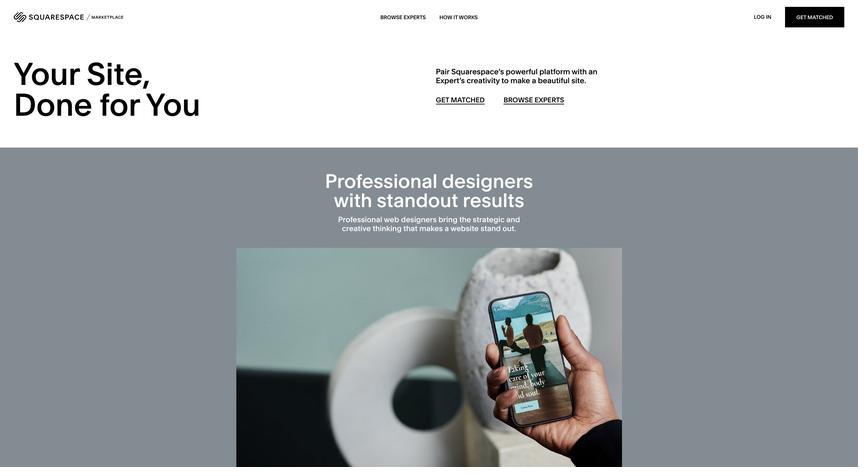 Task type: describe. For each thing, give the bounding box(es) containing it.
site.
[[572, 76, 586, 85]]

pair
[[436, 67, 450, 76]]

powerful
[[506, 67, 538, 76]]

experts for leftmost browse experts link
[[404, 14, 426, 20]]

strategic
[[473, 215, 505, 224]]

matched for get matched link to the left
[[451, 96, 485, 104]]

in
[[766, 14, 772, 20]]

squarespace marketplace image
[[14, 12, 123, 22]]

expert's
[[436, 76, 465, 85]]

browse for the bottom browse experts link
[[504, 96, 533, 104]]

platform
[[540, 67, 570, 76]]

makes
[[419, 224, 443, 233]]

1 horizontal spatial get matched link
[[785, 7, 845, 27]]

professional designers with standout results professional web designers bring the strategic and creative thinking that makes a website stand out.
[[325, 170, 533, 233]]

browse for leftmost browse experts link
[[380, 14, 403, 20]]

beautiful
[[538, 76, 570, 85]]

results
[[463, 189, 524, 212]]

creative
[[342, 224, 371, 233]]

creativity
[[467, 76, 500, 85]]

web
[[384, 215, 399, 224]]

to
[[502, 76, 509, 85]]

how it works
[[440, 14, 478, 20]]

website
[[451, 224, 479, 233]]

you
[[146, 86, 201, 124]]

0 vertical spatial designers
[[442, 170, 533, 193]]

works
[[459, 14, 478, 20]]

0 horizontal spatial browse experts link
[[380, 7, 426, 27]]

standout
[[377, 189, 458, 212]]

get for the right get matched link
[[797, 14, 807, 20]]

0 vertical spatial professional
[[325, 170, 438, 193]]

pair squarespace's powerful platform with an expert's creativity to make a beautiful site.
[[436, 67, 598, 85]]

site,
[[87, 55, 150, 93]]

done
[[14, 86, 92, 124]]

get for get matched link to the left
[[436, 96, 449, 104]]



Task type: vqa. For each thing, say whether or not it's contained in the screenshot.
the a to the top
yes



Task type: locate. For each thing, give the bounding box(es) containing it.
browse
[[380, 14, 403, 20], [504, 96, 533, 104]]

experts
[[404, 14, 426, 20], [535, 96, 564, 104]]

browse inside browse experts link
[[380, 14, 403, 20]]

1 horizontal spatial browse experts link
[[504, 96, 564, 104]]

thinking
[[373, 224, 402, 233]]

a
[[532, 76, 536, 85], [445, 224, 449, 233]]

0 vertical spatial get
[[797, 14, 807, 20]]

your
[[14, 55, 79, 93]]

0 vertical spatial browse experts
[[380, 14, 426, 20]]

experts for the bottom browse experts link
[[535, 96, 564, 104]]

with inside pair squarespace's powerful platform with an expert's creativity to make a beautiful site.
[[572, 67, 587, 76]]

browse experts for leftmost browse experts link
[[380, 14, 426, 20]]

get
[[797, 14, 807, 20], [436, 96, 449, 104]]

matched
[[808, 14, 833, 20], [451, 96, 485, 104]]

how
[[440, 14, 452, 20]]

0 horizontal spatial browse
[[380, 14, 403, 20]]

0 vertical spatial get matched link
[[785, 7, 845, 27]]

1 horizontal spatial browse experts
[[504, 96, 564, 104]]

log
[[754, 14, 765, 20]]

1 vertical spatial get matched
[[436, 96, 485, 104]]

with left the an
[[572, 67, 587, 76]]

your site, done for you
[[14, 55, 201, 124]]

experts left how
[[404, 14, 426, 20]]

get right in
[[797, 14, 807, 20]]

how it works link
[[440, 7, 478, 27]]

get matched link
[[785, 7, 845, 27], [436, 96, 485, 104]]

an
[[589, 67, 598, 76]]

0 horizontal spatial a
[[445, 224, 449, 233]]

1 vertical spatial browse experts link
[[504, 96, 564, 104]]

1 vertical spatial experts
[[535, 96, 564, 104]]

that
[[404, 224, 418, 233]]

0 vertical spatial matched
[[808, 14, 833, 20]]

0 horizontal spatial get matched
[[436, 96, 485, 104]]

get matched
[[797, 14, 833, 20], [436, 96, 485, 104]]

1 vertical spatial designers
[[401, 215, 437, 224]]

0 horizontal spatial browse experts
[[380, 14, 426, 20]]

0 horizontal spatial matched
[[451, 96, 485, 104]]

0 vertical spatial get matched
[[797, 14, 833, 20]]

make
[[511, 76, 530, 85]]

0 horizontal spatial designers
[[401, 215, 437, 224]]

experts down beautiful
[[535, 96, 564, 104]]

1 vertical spatial a
[[445, 224, 449, 233]]

0 vertical spatial experts
[[404, 14, 426, 20]]

0 vertical spatial a
[[532, 76, 536, 85]]

1 vertical spatial professional
[[338, 215, 382, 224]]

1 horizontal spatial experts
[[535, 96, 564, 104]]

a right make
[[532, 76, 536, 85]]

0 horizontal spatial experts
[[404, 14, 426, 20]]

with inside professional designers with standout results professional web designers bring the strategic and creative thinking that makes a website stand out.
[[334, 189, 372, 212]]

log in
[[754, 14, 772, 20]]

1 horizontal spatial designers
[[442, 170, 533, 193]]

bring
[[439, 215, 458, 224]]

browse experts link
[[380, 7, 426, 27], [504, 96, 564, 104]]

1 vertical spatial with
[[334, 189, 372, 212]]

browse experts
[[380, 14, 426, 20], [504, 96, 564, 104]]

professional
[[325, 170, 438, 193], [338, 215, 382, 224]]

0 horizontal spatial with
[[334, 189, 372, 212]]

1 vertical spatial matched
[[451, 96, 485, 104]]

1 vertical spatial browse
[[504, 96, 533, 104]]

1 vertical spatial browse experts
[[504, 96, 564, 104]]

0 horizontal spatial get matched link
[[436, 96, 485, 104]]

with
[[572, 67, 587, 76], [334, 189, 372, 212]]

the
[[459, 215, 471, 224]]

matched for the right get matched link
[[808, 14, 833, 20]]

a inside professional designers with standout results professional web designers bring the strategic and creative thinking that makes a website stand out.
[[445, 224, 449, 233]]

with up creative
[[334, 189, 372, 212]]

browse experts for the bottom browse experts link
[[504, 96, 564, 104]]

1 horizontal spatial get
[[797, 14, 807, 20]]

1 vertical spatial get
[[436, 96, 449, 104]]

1 vertical spatial get matched link
[[436, 96, 485, 104]]

and
[[506, 215, 520, 224]]

1 horizontal spatial get matched
[[797, 14, 833, 20]]

designers
[[442, 170, 533, 193], [401, 215, 437, 224]]

squarespace's
[[451, 67, 504, 76]]

a inside pair squarespace's powerful platform with an expert's creativity to make a beautiful site.
[[532, 76, 536, 85]]

a right makes
[[445, 224, 449, 233]]

0 vertical spatial with
[[572, 67, 587, 76]]

0 horizontal spatial get
[[436, 96, 449, 104]]

1 horizontal spatial browse
[[504, 96, 533, 104]]

1 horizontal spatial matched
[[808, 14, 833, 20]]

get down expert's
[[436, 96, 449, 104]]

1 horizontal spatial a
[[532, 76, 536, 85]]

stand
[[481, 224, 501, 233]]

it
[[454, 14, 458, 20]]

matched inside get matched link
[[808, 14, 833, 20]]

0 vertical spatial browse
[[380, 14, 403, 20]]

0 vertical spatial browse experts link
[[380, 7, 426, 27]]

out.
[[503, 224, 516, 233]]

1 horizontal spatial with
[[572, 67, 587, 76]]

for
[[100, 86, 140, 124]]

log in link
[[754, 14, 772, 20]]



